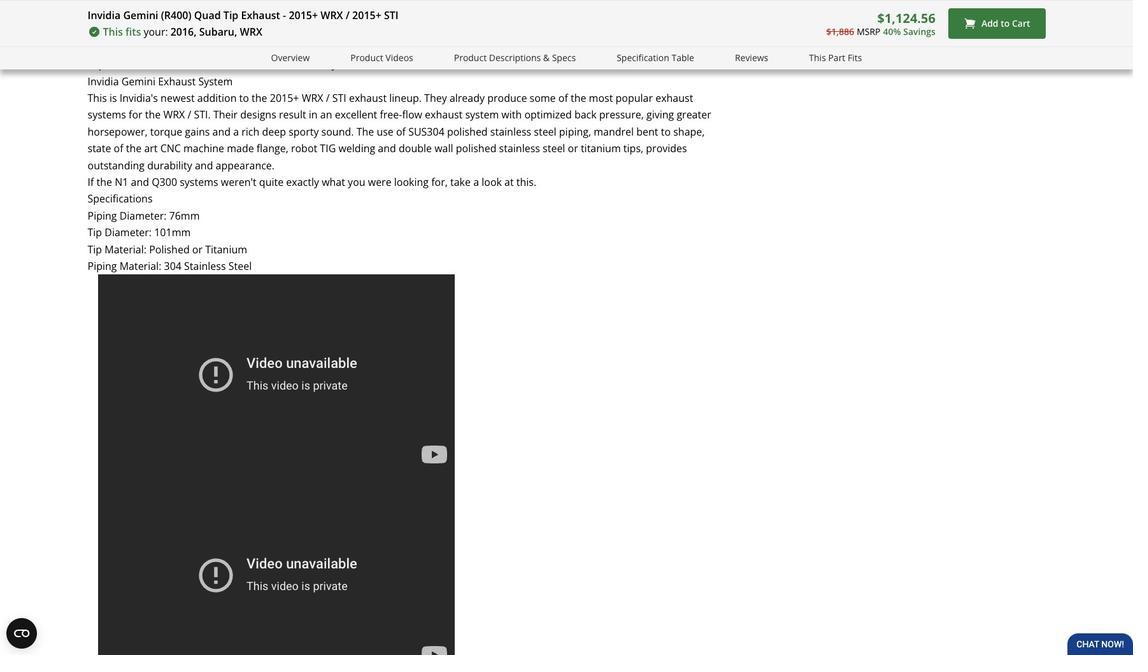 Task type: locate. For each thing, give the bounding box(es) containing it.
material: left polished
[[105, 243, 147, 257]]

1 horizontal spatial or
[[568, 142, 579, 156]]

1 horizontal spatial systems
[[180, 175, 218, 189]]

1 vertical spatial gemini
[[122, 74, 156, 88]]

2 horizontal spatial product
[[454, 52, 487, 64]]

0 horizontal spatial look
[[214, 58, 234, 72]]

1 horizontal spatial invidia's
[[249, 58, 288, 72]]

newest up in
[[290, 58, 324, 72]]

this
[[103, 25, 123, 39], [810, 52, 827, 64], [88, 91, 107, 105]]

exhaust down 'they'
[[425, 108, 463, 122]]

stainless down with
[[491, 125, 532, 139]]

0 vertical spatial for
[[363, 58, 377, 72]]

0 horizontal spatial product
[[88, 27, 136, 44]]

add to cart
[[982, 17, 1031, 29]]

0 horizontal spatial sti
[[333, 91, 347, 105]]

2 invidia from the top
[[88, 74, 119, 88]]

1 vertical spatial exhaust
[[158, 74, 196, 88]]

1 vertical spatial steel
[[543, 142, 566, 156]]

1 vertical spatial systems
[[180, 175, 218, 189]]

0 horizontal spatial to
[[239, 91, 249, 105]]

invidia's right is
[[120, 91, 158, 105]]

shape,
[[674, 125, 705, 139]]

system up excellent
[[327, 58, 361, 72]]

their
[[213, 108, 238, 122]]

the right if
[[97, 175, 112, 189]]

systems
[[88, 108, 126, 122], [180, 175, 218, 189]]

1 vertical spatial for
[[129, 108, 143, 122]]

subaru,
[[199, 25, 237, 39]]

2 piping from the top
[[88, 259, 117, 273]]

videos
[[386, 52, 414, 64]]

the left art
[[126, 142, 142, 156]]

giving
[[647, 108, 675, 122]]

flange,
[[257, 142, 289, 156]]

system
[[327, 58, 361, 72], [466, 108, 499, 122]]

1 horizontal spatial look
[[482, 175, 502, 189]]

quad
[[194, 8, 221, 22]]

of down invhs15stigm4st
[[237, 58, 246, 72]]

flow
[[403, 108, 423, 122]]

1 vertical spatial this
[[810, 52, 827, 64]]

in
[[309, 108, 318, 122]]

-
[[283, 8, 286, 22]]

look left at
[[482, 175, 502, 189]]

systems down is
[[88, 108, 126, 122]]

0 horizontal spatial a
[[233, 125, 239, 139]]

&
[[544, 52, 550, 64]]

1 vertical spatial sti.
[[194, 108, 211, 122]]

$1,124.56
[[878, 9, 936, 27]]

/
[[346, 8, 350, 22], [454, 58, 458, 72], [326, 91, 330, 105], [188, 108, 191, 122]]

steel down optimized
[[534, 125, 557, 139]]

101mm
[[154, 226, 191, 240]]

0 horizontal spatial invidia's
[[120, 91, 158, 105]]

1 horizontal spatial newest
[[290, 58, 324, 72]]

this left fits
[[103, 25, 123, 39]]

0 vertical spatial to
[[1002, 17, 1011, 29]]

sti up the videos
[[384, 8, 399, 22]]

2 horizontal spatial to
[[1002, 17, 1011, 29]]

a right take on the left top of page
[[474, 175, 479, 189]]

for left the videos
[[363, 58, 377, 72]]

1 horizontal spatial for
[[363, 58, 377, 72]]

a left rich at the left top of page
[[233, 125, 239, 139]]

for up horsepower,
[[129, 108, 143, 122]]

1 horizontal spatial product
[[351, 52, 384, 64]]

0 vertical spatial or
[[568, 142, 579, 156]]

at
[[505, 175, 514, 189]]

gemini
[[123, 8, 158, 22], [122, 74, 156, 88]]

0 vertical spatial sti
[[384, 8, 399, 22]]

stainless up 'this.'
[[499, 142, 540, 156]]

description
[[139, 27, 210, 44]]

invhs15stigm4st
[[225, 29, 305, 41]]

exhaust
[[241, 8, 280, 22], [158, 74, 196, 88]]

0 vertical spatial newest
[[290, 58, 324, 72]]

1 vertical spatial to
[[239, 91, 249, 105]]

this left part
[[810, 52, 827, 64]]

0 vertical spatial tip
[[224, 8, 239, 22]]

product descriptions & specs link
[[454, 51, 576, 65]]

0 vertical spatial system
[[327, 58, 361, 72]]

1 horizontal spatial to
[[661, 125, 671, 139]]

system down already
[[466, 108, 499, 122]]

0 vertical spatial this
[[103, 25, 123, 39]]

sti up excellent
[[333, 91, 347, 105]]

product descriptions & specs
[[454, 52, 576, 64]]

were
[[368, 175, 392, 189]]

exhaust up invhs15stigm4st
[[241, 8, 280, 22]]

and right n1
[[131, 175, 149, 189]]

polished
[[447, 125, 488, 139], [456, 142, 497, 156]]

sti. up gains
[[194, 108, 211, 122]]

2015+ up result
[[270, 91, 299, 105]]

to up designs in the left top of the page
[[239, 91, 249, 105]]

0 vertical spatial sti.
[[460, 58, 477, 72]]

overview
[[271, 52, 310, 64]]

stainless
[[184, 259, 226, 273]]

material: left 304
[[120, 259, 161, 273]]

to right the add
[[1002, 17, 1011, 29]]

product left the videos
[[351, 52, 384, 64]]

sti. up already
[[460, 58, 477, 72]]

if
[[88, 175, 94, 189]]

newest
[[290, 58, 324, 72], [161, 91, 195, 105]]

product for product videos
[[351, 52, 384, 64]]

polished up wall
[[447, 125, 488, 139]]

1 vertical spatial invidia
[[88, 74, 119, 88]]

1 vertical spatial a
[[474, 175, 479, 189]]

sti
[[384, 8, 399, 22], [333, 91, 347, 105]]

0 vertical spatial a
[[233, 125, 239, 139]]

rich
[[242, 125, 260, 139]]

popular
[[616, 91, 653, 105]]

invidia gemini (r400) quad tip exhaust - 2015+ wrx / 2015+ sti
[[88, 8, 399, 22]]

take
[[451, 175, 471, 189]]

gemini up fits
[[123, 8, 158, 22]]

or up the stainless
[[192, 243, 203, 257]]

tip
[[224, 8, 239, 22], [88, 226, 102, 240], [88, 243, 102, 257]]

robot
[[291, 142, 318, 156]]

diameter:
[[120, 209, 167, 223], [105, 226, 152, 240]]

exhaust up 'giving'
[[656, 91, 694, 105]]

gemini down experience
[[122, 74, 156, 88]]

0 horizontal spatial sti.
[[194, 108, 211, 122]]

double
[[399, 142, 432, 156]]

part
[[829, 52, 846, 64]]

product
[[88, 27, 136, 44], [351, 52, 384, 64], [454, 52, 487, 64]]

1 vertical spatial polished
[[456, 142, 497, 156]]

1 horizontal spatial exhaust
[[425, 108, 463, 122]]

product up experience
[[88, 27, 136, 44]]

reviews link
[[736, 51, 769, 65]]

gemini inside experience the sound and look of invidia's newest system for the 2015+ wrx / sti. invidia gemini exhaust system this is invidia's newest addition to the 2015+ wrx / sti exhaust lineup.  they already produce some of the most popular exhaust systems for the wrx / sti.  their designs result in an excellent free-flow exhaust system with optimized back pressure, giving greater horsepower, torque gains and a rich deep sporty sound. the use of sus304 polished stainless steel piping, mandrel bent to shape, state of the art cnc machine made flange, robot tig welding and double wall polished stainless steel or titanium tips, provides outstanding durability and appearance. if the n1 and q300 systems weren't quite exactly what you were looking for, take a look at this. specifications piping diameter: 76mm tip diameter: 101mm tip material: polished or titanium piping material: 304 stainless steel
[[122, 74, 156, 88]]

the up designs in the left top of the page
[[252, 91, 267, 105]]

look up the system
[[214, 58, 234, 72]]

or down piping,
[[568, 142, 579, 156]]

0 vertical spatial material:
[[105, 243, 147, 257]]

the up torque
[[145, 108, 161, 122]]

invidia's
[[249, 58, 288, 72], [120, 91, 158, 105]]

to inside button
[[1002, 17, 1011, 29]]

to up provides
[[661, 125, 671, 139]]

0 horizontal spatial newest
[[161, 91, 195, 105]]

0 vertical spatial gemini
[[123, 8, 158, 22]]

and
[[193, 58, 211, 72], [213, 125, 231, 139], [378, 142, 396, 156], [195, 158, 213, 172], [131, 175, 149, 189]]

1 vertical spatial tip
[[88, 226, 102, 240]]

the
[[143, 58, 158, 72], [380, 58, 395, 72], [252, 91, 267, 105], [571, 91, 587, 105], [145, 108, 161, 122], [126, 142, 142, 156], [97, 175, 112, 189]]

mandrel
[[594, 125, 634, 139]]

invidia up is
[[88, 74, 119, 88]]

this.
[[517, 175, 537, 189]]

0 horizontal spatial exhaust
[[158, 74, 196, 88]]

product videos
[[351, 52, 414, 64]]

1 invidia from the top
[[88, 8, 121, 22]]

polished right wall
[[456, 142, 497, 156]]

exactly
[[286, 175, 319, 189]]

optimized
[[525, 108, 572, 122]]

greater
[[677, 108, 712, 122]]

0 vertical spatial invidia
[[88, 8, 121, 22]]

looking
[[394, 175, 429, 189]]

produce
[[488, 91, 527, 105]]

product for product descriptions & specs
[[454, 52, 487, 64]]

0 vertical spatial exhaust
[[241, 8, 280, 22]]

product inside 'link'
[[351, 52, 384, 64]]

this inside 'link'
[[810, 52, 827, 64]]

this for this fits your: 2016, subaru, wrx
[[103, 25, 123, 39]]

exhaust up excellent
[[349, 91, 387, 105]]

1 vertical spatial newest
[[161, 91, 195, 105]]

newest down sound
[[161, 91, 195, 105]]

material:
[[105, 243, 147, 257], [120, 259, 161, 273]]

$1,124.56 $1,886 msrp 40% savings
[[827, 9, 936, 37]]

steel
[[534, 125, 557, 139], [543, 142, 566, 156]]

invidia
[[88, 8, 121, 22], [88, 74, 119, 88]]

this inside experience the sound and look of invidia's newest system for the 2015+ wrx / sti. invidia gemini exhaust system this is invidia's newest addition to the 2015+ wrx / sti exhaust lineup.  they already produce some of the most popular exhaust systems for the wrx / sti.  their designs result in an excellent free-flow exhaust system with optimized back pressure, giving greater horsepower, torque gains and a rich deep sporty sound. the use of sus304 polished stainless steel piping, mandrel bent to shape, state of the art cnc machine made flange, robot tig welding and double wall polished stainless steel or titanium tips, provides outstanding durability and appearance. if the n1 and q300 systems weren't quite exactly what you were looking for, take a look at this. specifications piping diameter: 76mm tip diameter: 101mm tip material: polished or titanium piping material: 304 stainless steel
[[88, 91, 107, 105]]

you
[[348, 175, 366, 189]]

0 vertical spatial piping
[[88, 209, 117, 223]]

1 vertical spatial material:
[[120, 259, 161, 273]]

(r400)
[[161, 8, 192, 22]]

1 horizontal spatial a
[[474, 175, 479, 189]]

invidia's down invhs15stigm4st
[[249, 58, 288, 72]]

1 horizontal spatial sti
[[384, 8, 399, 22]]

2015+ up product videos
[[353, 8, 382, 22]]

this left is
[[88, 91, 107, 105]]

1 vertical spatial piping
[[88, 259, 117, 273]]

systems down "durability"
[[180, 175, 218, 189]]

2 vertical spatial this
[[88, 91, 107, 105]]

and down their
[[213, 125, 231, 139]]

/ up already
[[454, 58, 458, 72]]

invidia up product description
[[88, 8, 121, 22]]

1 vertical spatial or
[[192, 243, 203, 257]]

1 vertical spatial sti
[[333, 91, 347, 105]]

0 vertical spatial systems
[[88, 108, 126, 122]]

machine
[[184, 142, 224, 156]]

steel down piping,
[[543, 142, 566, 156]]

sti inside experience the sound and look of invidia's newest system for the 2015+ wrx / sti. invidia gemini exhaust system this is invidia's newest addition to the 2015+ wrx / sti exhaust lineup.  they already produce some of the most popular exhaust systems for the wrx / sti.  their designs result in an excellent free-flow exhaust system with optimized back pressure, giving greater horsepower, torque gains and a rich deep sporty sound. the use of sus304 polished stainless steel piping, mandrel bent to shape, state of the art cnc machine made flange, robot tig welding and double wall polished stainless steel or titanium tips, provides outstanding durability and appearance. if the n1 and q300 systems weren't quite exactly what you were looking for, take a look at this. specifications piping diameter: 76mm tip diameter: 101mm tip material: polished or titanium piping material: 304 stainless steel
[[333, 91, 347, 105]]

wrx right -
[[321, 8, 343, 22]]

2 vertical spatial tip
[[88, 243, 102, 257]]

for
[[363, 58, 377, 72], [129, 108, 143, 122]]

tig
[[320, 142, 336, 156]]

1 vertical spatial stainless
[[499, 142, 540, 156]]

of
[[237, 58, 246, 72], [559, 91, 568, 105], [396, 125, 406, 139], [114, 142, 123, 156]]

0 vertical spatial diameter:
[[120, 209, 167, 223]]

this fits your: 2016, subaru, wrx
[[103, 25, 263, 39]]

1 vertical spatial system
[[466, 108, 499, 122]]

exhaust down sound
[[158, 74, 196, 88]]

polished
[[149, 243, 190, 257]]

product up already
[[454, 52, 487, 64]]



Task type: vqa. For each thing, say whether or not it's contained in the screenshot.
media at the left bottom of the page
no



Task type: describe. For each thing, give the bounding box(es) containing it.
wrx up in
[[302, 91, 324, 105]]

quite
[[259, 175, 284, 189]]

0 horizontal spatial for
[[129, 108, 143, 122]]

overview link
[[271, 51, 310, 65]]

back
[[575, 108, 597, 122]]

with
[[502, 108, 522, 122]]

1 vertical spatial look
[[482, 175, 502, 189]]

is
[[110, 91, 117, 105]]

wall
[[435, 142, 454, 156]]

$1,886
[[827, 25, 855, 37]]

of right 'some'
[[559, 91, 568, 105]]

1 horizontal spatial exhaust
[[241, 8, 280, 22]]

gains
[[185, 125, 210, 139]]

1 piping from the top
[[88, 209, 117, 223]]

welding
[[339, 142, 376, 156]]

for,
[[432, 175, 448, 189]]

2015+ right -
[[289, 8, 318, 22]]

invidia inside experience the sound and look of invidia's newest system for the 2015+ wrx / sti. invidia gemini exhaust system this is invidia's newest addition to the 2015+ wrx / sti exhaust lineup.  they already produce some of the most popular exhaust systems for the wrx / sti.  their designs result in an excellent free-flow exhaust system with optimized back pressure, giving greater horsepower, torque gains and a rich deep sporty sound. the use of sus304 polished stainless steel piping, mandrel bent to shape, state of the art cnc machine made flange, robot tig welding and double wall polished stainless steel or titanium tips, provides outstanding durability and appearance. if the n1 and q300 systems weren't quite exactly what you were looking for, take a look at this. specifications piping diameter: 76mm tip diameter: 101mm tip material: polished or titanium piping material: 304 stainless steel
[[88, 74, 119, 88]]

deep
[[262, 125, 286, 139]]

1 horizontal spatial sti.
[[460, 58, 477, 72]]

cart
[[1013, 17, 1031, 29]]

what
[[322, 175, 345, 189]]

the up back on the right top
[[571, 91, 587, 105]]

2 horizontal spatial exhaust
[[656, 91, 694, 105]]

durability
[[147, 158, 192, 172]]

and up the system
[[193, 58, 211, 72]]

state
[[88, 142, 111, 156]]

1 vertical spatial invidia's
[[120, 91, 158, 105]]

provides
[[647, 142, 688, 156]]

0 horizontal spatial system
[[327, 58, 361, 72]]

system
[[199, 74, 233, 88]]

product for product description
[[88, 27, 136, 44]]

designs
[[240, 108, 277, 122]]

304
[[164, 259, 182, 273]]

76mm
[[169, 209, 200, 223]]

add
[[982, 17, 999, 29]]

free-
[[380, 108, 403, 122]]

specs
[[552, 52, 576, 64]]

/ up gains
[[188, 108, 191, 122]]

msrp
[[857, 25, 881, 37]]

40%
[[884, 25, 902, 37]]

/ right -
[[346, 8, 350, 22]]

fits
[[848, 52, 863, 64]]

pressure,
[[600, 108, 644, 122]]

savings
[[904, 25, 936, 37]]

weren't
[[221, 175, 257, 189]]

experience
[[88, 58, 140, 72]]

0 horizontal spatial or
[[192, 243, 203, 257]]

they
[[425, 91, 447, 105]]

this for this part fits
[[810, 52, 827, 64]]

an
[[321, 108, 332, 122]]

your:
[[144, 25, 168, 39]]

of right use
[[396, 125, 406, 139]]

of down horsepower,
[[114, 142, 123, 156]]

exhaust inside experience the sound and look of invidia's newest system for the 2015+ wrx / sti. invidia gemini exhaust system this is invidia's newest addition to the 2015+ wrx / sti exhaust lineup.  they already produce some of the most popular exhaust systems for the wrx / sti.  their designs result in an excellent free-flow exhaust system with optimized back pressure, giving greater horsepower, torque gains and a rich deep sporty sound. the use of sus304 polished stainless steel piping, mandrel bent to shape, state of the art cnc machine made flange, robot tig welding and double wall polished stainless steel or titanium tips, provides outstanding durability and appearance. if the n1 and q300 systems weren't quite exactly what you were looking for, take a look at this. specifications piping diameter: 76mm tip diameter: 101mm tip material: polished or titanium piping material: 304 stainless steel
[[158, 74, 196, 88]]

add to cart button
[[949, 8, 1046, 39]]

product description
[[88, 27, 210, 44]]

already
[[450, 91, 485, 105]]

0 vertical spatial invidia's
[[249, 58, 288, 72]]

wrx up 'they'
[[430, 58, 451, 72]]

and down use
[[378, 142, 396, 156]]

wrx up torque
[[163, 108, 185, 122]]

open widget image
[[6, 619, 37, 650]]

0 horizontal spatial systems
[[88, 108, 126, 122]]

excellent
[[335, 108, 378, 122]]

q300
[[152, 175, 177, 189]]

titanium
[[581, 142, 621, 156]]

2015+ up lineup.
[[398, 58, 427, 72]]

0 vertical spatial polished
[[447, 125, 488, 139]]

/ up an
[[326, 91, 330, 105]]

fits
[[126, 25, 141, 39]]

wrx down invidia gemini (r400) quad tip exhaust - 2015+ wrx / 2015+ sti
[[240, 25, 263, 39]]

0 vertical spatial steel
[[534, 125, 557, 139]]

specification
[[617, 52, 670, 64]]

0 horizontal spatial exhaust
[[349, 91, 387, 105]]

specification table
[[617, 52, 695, 64]]

outstanding
[[88, 158, 145, 172]]

the up lineup.
[[380, 58, 395, 72]]

2 vertical spatial to
[[661, 125, 671, 139]]

lineup.
[[390, 91, 422, 105]]

cnc
[[160, 142, 181, 156]]

specification table link
[[617, 51, 695, 65]]

descriptions
[[489, 52, 541, 64]]

1 vertical spatial diameter:
[[105, 226, 152, 240]]

this part fits link
[[810, 51, 863, 65]]

addition
[[197, 91, 237, 105]]

this part fits
[[810, 52, 863, 64]]

experience the sound and look of invidia's newest system for the 2015+ wrx / sti. invidia gemini exhaust system this is invidia's newest addition to the 2015+ wrx / sti exhaust lineup.  they already produce some of the most popular exhaust systems for the wrx / sti.  their designs result in an excellent free-flow exhaust system with optimized back pressure, giving greater horsepower, torque gains and a rich deep sporty sound. the use of sus304 polished stainless steel piping, mandrel bent to shape, state of the art cnc machine made flange, robot tig welding and double wall polished stainless steel or titanium tips, provides outstanding durability and appearance. if the n1 and q300 systems weren't quite exactly what you were looking for, take a look at this. specifications piping diameter: 76mm tip diameter: 101mm tip material: polished or titanium piping material: 304 stainless steel
[[88, 58, 712, 273]]

made
[[227, 142, 254, 156]]

and down machine
[[195, 158, 213, 172]]

appearance.
[[216, 158, 275, 172]]

sporty
[[289, 125, 319, 139]]

reviews
[[736, 52, 769, 64]]

sound.
[[322, 125, 354, 139]]

specifications
[[88, 192, 153, 206]]

art
[[144, 142, 158, 156]]

use
[[377, 125, 394, 139]]

steel
[[229, 259, 252, 273]]

product videos link
[[351, 51, 414, 65]]

1 horizontal spatial system
[[466, 108, 499, 122]]

n1
[[115, 175, 128, 189]]

0 vertical spatial stainless
[[491, 125, 532, 139]]

bent
[[637, 125, 659, 139]]

2016,
[[171, 25, 197, 39]]

torque
[[150, 125, 182, 139]]

titanium
[[205, 243, 247, 257]]

the left sound
[[143, 58, 158, 72]]

0 vertical spatial look
[[214, 58, 234, 72]]

result
[[279, 108, 306, 122]]

tips,
[[624, 142, 644, 156]]



